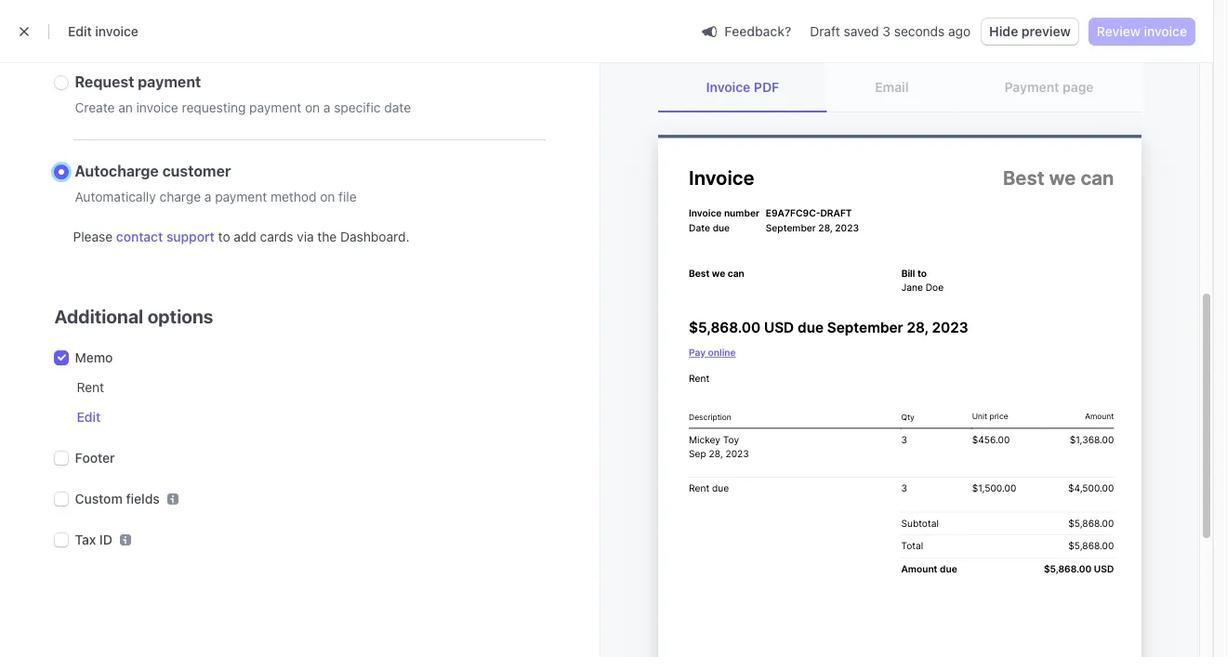 Task type: vqa. For each thing, say whether or not it's contained in the screenshot.
cell in outflows row
no



Task type: describe. For each thing, give the bounding box(es) containing it.
rent
[[77, 379, 104, 395]]

dashboard.
[[340, 229, 410, 245]]

tab list containing invoice pdf
[[658, 62, 1143, 113]]

file
[[339, 189, 357, 205]]

additional
[[54, 306, 143, 327]]

method
[[271, 189, 317, 205]]

invoice
[[706, 79, 751, 95]]

contact
[[116, 229, 163, 245]]

a inside request payment create an invoice requesting payment on a specific date
[[324, 100, 331, 115]]

edit button
[[77, 408, 101, 427]]

custom
[[75, 491, 123, 507]]

review invoice button
[[1090, 19, 1195, 45]]

1 vertical spatial payment
[[249, 100, 301, 115]]

customer
[[162, 163, 231, 179]]

custom fields
[[75, 491, 160, 507]]

support
[[166, 229, 215, 245]]

on for payment
[[305, 100, 320, 115]]

draft
[[810, 23, 841, 39]]

hide
[[990, 23, 1019, 39]]

payment page
[[1005, 79, 1094, 95]]

the
[[317, 229, 337, 245]]

add
[[234, 229, 257, 245]]

invoice inside request payment create an invoice requesting payment on a specific date
[[136, 100, 178, 115]]

charge
[[160, 189, 201, 205]]

feedback?
[[725, 23, 792, 39]]

automatically
[[75, 189, 156, 205]]

date
[[384, 100, 411, 115]]

on for customer
[[320, 189, 335, 205]]

edit invoice
[[68, 23, 138, 39]]

hide preview
[[990, 23, 1071, 39]]

preview
[[1022, 23, 1071, 39]]

request
[[75, 73, 134, 90]]

hide preview button
[[982, 19, 1079, 45]]

review invoice
[[1097, 23, 1188, 39]]

draft saved 3 seconds ago
[[810, 23, 971, 39]]

seconds
[[894, 23, 945, 39]]

email tab
[[827, 63, 957, 112]]

email
[[875, 79, 909, 95]]

page
[[1063, 79, 1094, 95]]



Task type: locate. For each thing, give the bounding box(es) containing it.
to
[[218, 229, 230, 245]]

0 vertical spatial edit
[[68, 23, 92, 39]]

edit down rent
[[77, 409, 101, 425]]

invoice right an
[[136, 100, 178, 115]]

1 vertical spatial on
[[320, 189, 335, 205]]

edit up request
[[68, 23, 92, 39]]

0 vertical spatial a
[[324, 100, 331, 115]]

edit for edit
[[77, 409, 101, 425]]

footer
[[75, 450, 115, 466]]

additional options
[[54, 306, 213, 327]]

a right charge
[[204, 189, 212, 205]]

tab list
[[658, 62, 1143, 113]]

payment inside autocharge customer automatically charge a payment method on file
[[215, 189, 267, 205]]

tax
[[75, 532, 96, 548]]

invoice inside button
[[1144, 23, 1188, 39]]

an
[[118, 100, 133, 115]]

autocharge customer automatically charge a payment method on file
[[75, 163, 357, 205]]

on
[[305, 100, 320, 115], [320, 189, 335, 205]]

payment
[[1005, 79, 1060, 95]]

1 vertical spatial edit
[[77, 409, 101, 425]]

invoice up request
[[95, 23, 138, 39]]

2 vertical spatial payment
[[215, 189, 267, 205]]

create
[[75, 100, 115, 115]]

via
[[297, 229, 314, 245]]

3
[[883, 23, 891, 39]]

0 vertical spatial payment
[[138, 73, 201, 90]]

payment page tab
[[956, 62, 1143, 113]]

invoice for edit invoice
[[95, 23, 138, 39]]

edit
[[68, 23, 92, 39], [77, 409, 101, 425]]

request payment create an invoice requesting payment on a specific date
[[75, 73, 411, 115]]

cards
[[260, 229, 293, 245]]

a left specific
[[324, 100, 331, 115]]

requesting
[[182, 100, 246, 115]]

a inside autocharge customer automatically charge a payment method on file
[[204, 189, 212, 205]]

invoice pdf
[[706, 79, 780, 95]]

please contact support to add cards via the dashboard.
[[73, 229, 410, 245]]

autocharge
[[75, 163, 159, 179]]

saved
[[844, 23, 879, 39]]

payment
[[138, 73, 201, 90], [249, 100, 301, 115], [215, 189, 267, 205]]

on left the file
[[320, 189, 335, 205]]

payment up requesting
[[138, 73, 201, 90]]

0 horizontal spatial a
[[204, 189, 212, 205]]

invoice right review
[[1144, 23, 1188, 39]]

memo
[[75, 350, 113, 365]]

please
[[73, 229, 113, 245]]

specific
[[334, 100, 381, 115]]

1 vertical spatial a
[[204, 189, 212, 205]]

fields
[[126, 491, 160, 507]]

on inside autocharge customer automatically charge a payment method on file
[[320, 189, 335, 205]]

edit for edit invoice
[[68, 23, 92, 39]]

options
[[147, 306, 213, 327]]

feedback? button
[[695, 18, 799, 44]]

id
[[99, 532, 112, 548]]

invoice
[[95, 23, 138, 39], [1144, 23, 1188, 39], [136, 100, 178, 115]]

review
[[1097, 23, 1141, 39]]

on left specific
[[305, 100, 320, 115]]

payment right requesting
[[249, 100, 301, 115]]

tax id
[[75, 532, 112, 548]]

1 horizontal spatial a
[[324, 100, 331, 115]]

ago
[[949, 23, 971, 39]]

payment up please contact support to add cards via the dashboard.
[[215, 189, 267, 205]]

on inside request payment create an invoice requesting payment on a specific date
[[305, 100, 320, 115]]

a
[[324, 100, 331, 115], [204, 189, 212, 205]]

0 vertical spatial on
[[305, 100, 320, 115]]

invoice for review invoice
[[1144, 23, 1188, 39]]

contact support link
[[116, 229, 215, 245]]

pdf
[[754, 79, 780, 95]]



